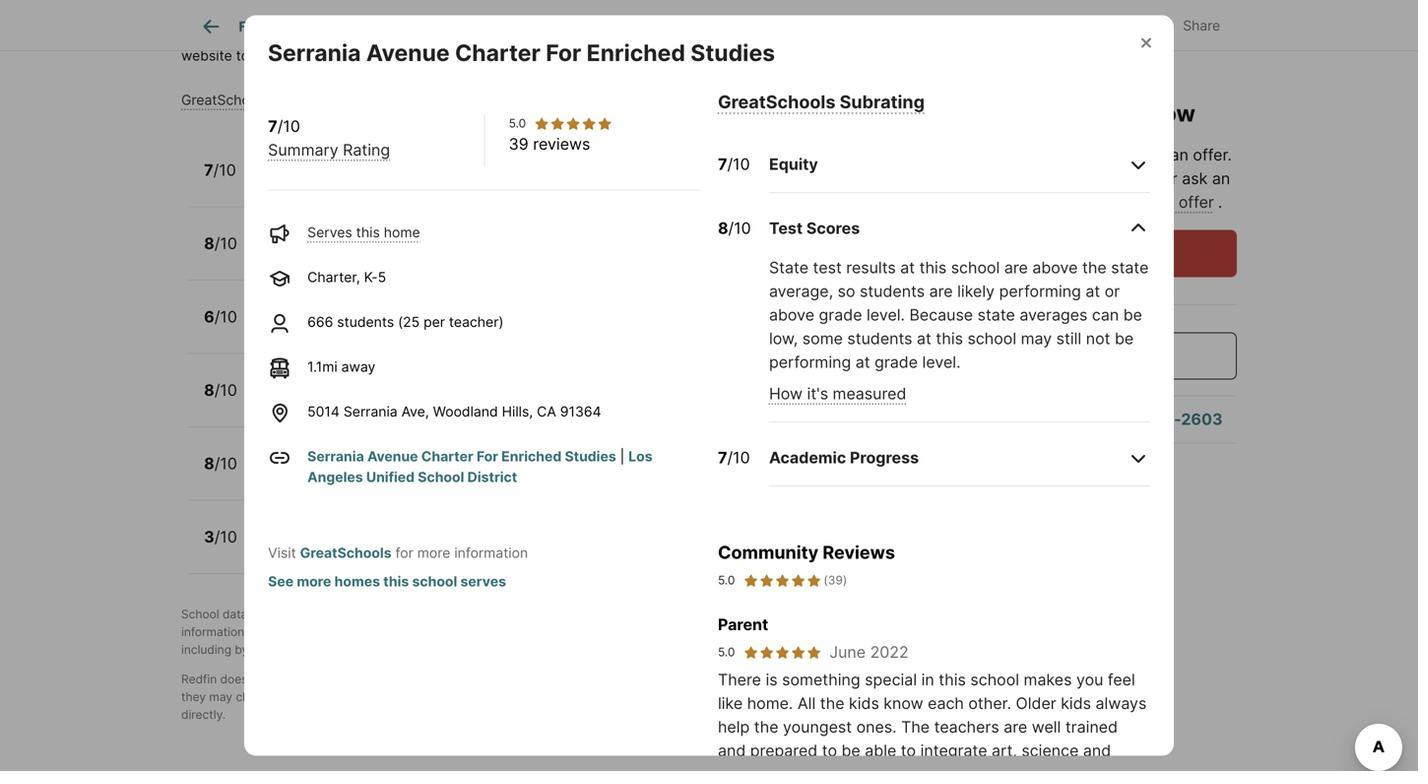 Task type: vqa. For each thing, say whether or not it's contained in the screenshot.
THE AMENITIES
no



Task type: describe. For each thing, give the bounding box(es) containing it.
district inside please check the school district website to see all schools serving this home.
[[806, 27, 851, 43]]

/10 left sherman
[[215, 234, 237, 253]]

. inside an agent about submitting a backup offer .
[[1219, 193, 1223, 212]]

school up likely
[[952, 258, 1000, 278]]

own
[[499, 625, 522, 640]]

at right results
[[901, 258, 916, 278]]

or
[[1072, 295, 1095, 314]]

a inside the school service boundaries are intended to be used as a reference only; they may change and are not
[[794, 673, 800, 687]]

conduct
[[421, 625, 466, 640]]

accepted
[[1097, 145, 1167, 165]]

k- inside serrania avenue charter for enriched studies charter, k-5 • serves this home • 1.1mi
[[316, 173, 330, 190]]

students left (25
[[337, 314, 394, 331]]

they inside there is something special in this school makes you feel like home. all the kids know each other. older kids always help the youngest ones. the teachers are well trained and prepared to be able to integrate art, science and math in everything they teach. they do a lo
[[862, 765, 895, 772]]

see more homes this school serves
[[268, 574, 506, 590]]

12 up 91364
[[594, 372, 611, 391]]

0 vertical spatial the
[[929, 145, 958, 165]]

math
[[718, 765, 756, 772]]

are left the intended
[[641, 673, 659, 687]]

greatschools subrating link
[[718, 91, 925, 113]]

a right ,
[[415, 607, 421, 622]]

serrania avenue charter for enriched studies dialog
[[244, 15, 1175, 772]]

endorse
[[273, 673, 318, 687]]

this inside taft charter high charter, 9-12 • serves this home • 1.6mi
[[410, 467, 434, 484]]

information inside serrania avenue charter for enriched studies dialog
[[455, 545, 528, 562]]

verify
[[520, 690, 551, 705]]

and up the math
[[718, 742, 746, 761]]

(39)
[[824, 574, 848, 588]]

renters
[[735, 607, 774, 622]]

check
[[691, 27, 730, 43]]

1 horizontal spatial performing
[[1000, 282, 1082, 301]]

ask
[[1183, 169, 1208, 188]]

charter, k-5
[[308, 269, 386, 286]]

science
[[1022, 742, 1079, 761]]

0 horizontal spatial level.
[[867, 306, 906, 325]]

art,
[[992, 742, 1018, 761]]

greatschools up equity
[[718, 91, 836, 113]]

• right the for
[[448, 540, 456, 557]]

districts,
[[849, 625, 897, 640]]

5014
[[308, 404, 340, 420]]

not inside the school service boundaries are intended to be used as a reference only; they may change and are not
[[326, 690, 344, 705]]

prepared
[[751, 742, 818, 761]]

school inside los angeles unified school district
[[418, 469, 465, 486]]

serves inside woodland hills charter academy public, 6-8 • serves this home • 0.7mi
[[346, 320, 390, 337]]

request
[[993, 169, 1050, 188]]

• up the homes
[[340, 540, 348, 557]]

submitting
[[1024, 193, 1102, 212]]

community reviews
[[718, 542, 896, 564]]

an inside an agent about submitting a backup offer .
[[1213, 169, 1231, 188]]

studies for serrania avenue charter for enriched studies charter, k-5 • serves this home • 1.1mi
[[554, 152, 612, 171]]

• down academy
[[462, 320, 470, 337]]

oaks
[[332, 225, 372, 244]]

visiting
[[339, 643, 378, 657]]

students up measured
[[848, 329, 913, 348]]

greatschools link
[[300, 545, 392, 562]]

2 their from the left
[[674, 625, 700, 640]]

to up everything
[[823, 742, 838, 761]]

investigation
[[525, 625, 596, 640]]

hills
[[341, 299, 374, 318]]

the inside state test results at this school are above the state average, so students are likely performing at or above grade level.  because state averages can be low, some students at this school may still not be performing at grade level.
[[1083, 258, 1107, 278]]

school inside please check the school district website to see all schools serving this home.
[[759, 27, 802, 43]]

choice inside lake balboa college preparatory magnet k-12 public, k-12 • choice school • 5.7mi
[[351, 394, 396, 410]]

• down high
[[349, 467, 357, 484]]

7 /10 for academic progress
[[718, 449, 750, 468]]

college
[[356, 372, 415, 391]]

redfin does not endorse or guarantee this information.
[[181, 673, 487, 687]]

this inside serrania avenue charter for enriched studies charter, k-5 • serves this home • 1.1mi
[[402, 173, 426, 190]]

5.7mi inside lake balboa college preparatory magnet k-12 public, k-12 • choice school • 5.7mi
[[458, 394, 493, 410]]

1 horizontal spatial is
[[416, 27, 428, 43]]

serrania for serrania avenue charter for enriched studies |
[[308, 449, 364, 465]]

• up sherman oaks center for enriched studies
[[470, 173, 478, 190]]

service
[[531, 673, 572, 687]]

everything
[[778, 765, 857, 772]]

at up measured
[[856, 353, 871, 372]]

3
[[204, 527, 215, 547]]

school down something
[[779, 690, 816, 705]]

7 /10 down greatschools summary rating
[[204, 160, 236, 180]]

june 2022
[[830, 643, 909, 662]]

0.7mi
[[474, 320, 509, 337]]

for for serrania avenue charter for enriched studies
[[546, 39, 582, 67]]

may inside state test results at this school are above the state average, so students are likely performing at or above grade level.  because state averages can be low, some students at this school may still not be performing at grade level.
[[1021, 329, 1053, 348]]

all
[[798, 694, 816, 714]]

see
[[253, 47, 277, 64]]

1 horizontal spatial state
[[1112, 258, 1149, 278]]

school service boundaries are intended to be used as a reference only; they may change and are not
[[181, 673, 887, 705]]

school data is provided by greatschools
[[181, 607, 408, 622]]

to inside please check the school district website to see all schools serving this home.
[[236, 47, 249, 64]]

8 for public, k-12 • choice school • 5.7mi
[[204, 381, 215, 400]]

website
[[181, 47, 232, 64]]

avenue for serrania avenue charter for enriched studies charter, k-5 • serves this home • 1.1mi
[[328, 152, 386, 171]]

state test results at this school are above the state average, so students are likely performing at or above grade level.  because state averages can be low, some students at this school may still not be performing at grade level.
[[770, 258, 1149, 372]]

avenue for serrania avenue charter for enriched studies |
[[367, 449, 418, 465]]

to inside the school service boundaries are intended to be used as a reference only; they may change and are not
[[715, 673, 726, 687]]

the inside there is something special in this school makes you feel like home. all the kids know each other. older kids always help the youngest ones. the teachers are well trained and prepared to be able to integrate art, science and math in everything they teach. they do a lo
[[902, 718, 930, 737]]

serves inside serrania avenue charter for enriched studies charter, k-5 • serves this home • 1.1mi
[[354, 173, 398, 190]]

1.1mi inside serrania avenue charter for enriched studies charter, k-5 • serves this home • 1.1mi
[[482, 173, 512, 190]]

there
[[718, 671, 762, 690]]

students down results
[[860, 282, 925, 301]]

equity button
[[770, 137, 1151, 193]]

7 /10 summary rating
[[268, 117, 390, 160]]

/10 down greatschools summary rating
[[213, 160, 236, 180]]

are down endorse
[[305, 690, 323, 705]]

avenue for serrania avenue charter for enriched studies
[[366, 39, 450, 67]]

|
[[620, 449, 625, 465]]

this down test scores dropdown button
[[920, 258, 947, 278]]

and up 'redfin does not endorse or guarantee this information.' at the bottom left of page
[[315, 643, 336, 657]]

• right 666 at the top left of page
[[334, 320, 342, 337]]

or right endorse
[[322, 673, 333, 687]]

1 horizontal spatial schools
[[403, 643, 446, 657]]

feed link
[[199, 15, 272, 38]]

0 horizontal spatial performing
[[770, 353, 852, 372]]

schools inside please check the school district website to see all schools serving this home.
[[299, 47, 349, 64]]

directly.
[[181, 708, 226, 722]]

5 inside serrania avenue charter for enriched studies dialog
[[378, 269, 386, 286]]

offer for an
[[1194, 145, 1228, 165]]

this down visit greatschools for more information
[[384, 574, 409, 590]]

solely
[[501, 27, 541, 43]]

. inside . you can request a tour anyway or ask
[[1228, 145, 1233, 165]]

the inside guaranteed to be accurate. to verify school enrollment eligibility, contact the school district directly.
[[758, 690, 776, 705]]

serves this home link
[[308, 224, 420, 241]]

4 tab from the left
[[677, 3, 768, 50]]

and up the contacting
[[248, 625, 269, 640]]

this up guaranteed
[[397, 673, 417, 687]]

12 inside 3 /10 public, 9-12 • choice school • 5.7mi
[[322, 540, 336, 557]]

for for sherman oaks center for enriched studies
[[432, 225, 457, 244]]

/10 left 'academic'
[[728, 449, 750, 468]]

guarantee
[[337, 673, 393, 687]]

or inside . you can request a tour anyway or ask
[[1163, 169, 1178, 188]]

• down serrania avenue charter for enriched studies | on the bottom
[[478, 467, 486, 484]]

something
[[783, 671, 861, 690]]

this up charter, k-5
[[356, 224, 380, 241]]

are inside there is something special in this school makes you feel like home. all the kids know each other. older kids always help the youngest ones. the teachers are well trained and prepared to be able to integrate art, science and math in everything they teach. they do a lo
[[1004, 718, 1028, 737]]

can inside state test results at this school are above the state average, so students are likely performing at or above grade level.  because state averages can be low, some students at this school may still not be performing at grade level.
[[1093, 306, 1120, 325]]

• down balboa
[[339, 394, 347, 410]]

serrania down college
[[344, 404, 398, 420]]

serrania avenue charter for enriched studies element
[[268, 15, 799, 67]]

not up change
[[251, 673, 269, 687]]

serves
[[461, 574, 506, 590]]

may inside this home may not be allowing tours right now
[[1050, 71, 1097, 99]]

/10 left 6-
[[215, 307, 237, 326]]

ratings
[[272, 625, 311, 640]]

or inside state test results at this school are above the state average, so students are likely performing at or above grade level.  because state averages can be low, some students at this school may still not be performing at grade level.
[[1105, 282, 1121, 301]]

home. inside there is something special in this school makes you feel like home. all the kids know each other. older kids always help the youngest ones. the teachers are well trained and prepared to be able to integrate art, science and math in everything they teach. they do a lo
[[748, 694, 794, 714]]

right
[[1091, 99, 1144, 127]]

well
[[1032, 718, 1062, 737]]

special
[[865, 671, 918, 690]]

/10 left lake
[[215, 381, 237, 400]]

average,
[[770, 282, 834, 301]]

feed
[[239, 18, 272, 35]]

1 tab from the left
[[290, 3, 388, 50]]

themselves.
[[450, 643, 517, 657]]

studies for serrania avenue charter for enriched studies
[[691, 39, 776, 67]]

feed tab list
[[181, 0, 869, 50]]

school down likely
[[968, 329, 1017, 348]]

1 vertical spatial level.
[[923, 353, 961, 372]]

school for school data is provided by greatschools
[[181, 607, 219, 622]]

high
[[357, 445, 393, 465]]

summary inside 7 /10 summary rating
[[268, 141, 339, 160]]

0 vertical spatial summary
[[273, 92, 334, 108]]

please check the school district website to see all schools serving this home.
[[181, 27, 851, 64]]

and inside the school service boundaries are intended to be used as a reference only; they may change and are not
[[281, 690, 301, 705]]

1.6mi
[[489, 467, 523, 484]]

lake balboa college preparatory magnet k-12 public, k-12 • choice school • 5.7mi
[[259, 372, 611, 410]]

school inside lake balboa college preparatory magnet k-12 public, k-12 • choice school • 5.7mi
[[400, 394, 443, 410]]

8 inside woodland hills charter academy public, 6-8 • serves this home • 0.7mi
[[322, 320, 330, 337]]

0 horizontal spatial above
[[770, 306, 815, 325]]

. you can request a tour anyway or ask
[[929, 145, 1233, 188]]

request tour anyway
[[1003, 244, 1164, 263]]

8 /10 for public, k-12 • choice school • 5.7mi
[[204, 381, 237, 400]]

at down because
[[917, 329, 932, 348]]

for for serrania avenue charter for enriched studies |
[[477, 449, 499, 465]]

district
[[468, 469, 517, 486]]

to up teach.
[[901, 742, 916, 761]]

school up the nonprofit
[[412, 574, 458, 590]]

k- inside serrania avenue charter for enriched studies dialog
[[364, 269, 378, 286]]

an agent about submitting a backup offer .
[[929, 169, 1231, 212]]

not left based
[[431, 27, 453, 43]]

school inside first step, and conduct their own investigation to determine their desired schools or school districts, including by contacting and visiting the schools themselves.
[[809, 625, 846, 640]]

greatschools inside , a nonprofit organization. redfin recommends buyers and renters use greatschools information and ratings as a
[[801, 607, 876, 622]]

0 horizontal spatial enrollment
[[296, 27, 369, 43]]

be inside guaranteed to be accurate. to verify school enrollment eligibility, contact the school district directly.
[[429, 690, 444, 705]]

studies for sherman oaks center for enriched studies
[[533, 225, 592, 244]]

2 vertical spatial an
[[997, 410, 1016, 429]]

be inside there is something special in this school makes you feel like home. all the kids know each other. older kids always help the youngest ones. the teachers are well trained and prepared to be able to integrate art, science and math in everything they teach. they do a lo
[[842, 742, 861, 761]]

are up averages
[[1005, 258, 1029, 278]]

9- inside 3 /10 public, 9-12 • choice school • 5.7mi
[[307, 540, 322, 557]]

12 down balboa
[[320, 394, 335, 410]]

or inside first step, and conduct their own investigation to determine their desired schools or school districts, including by contacting and visiting the schools themselves.
[[794, 625, 806, 640]]

and down trained
[[1084, 742, 1112, 761]]

be right still
[[1115, 329, 1134, 348]]

1.1mi inside serrania avenue charter for enriched studies dialog
[[308, 359, 338, 376]]

8 up '6'
[[204, 234, 215, 253]]

home. inside please check the school district website to see all schools serving this home.
[[432, 47, 472, 64]]

teacher)
[[449, 314, 504, 331]]

0 horizontal spatial grade
[[819, 306, 863, 325]]

• down preparatory
[[447, 394, 454, 410]]

first
[[340, 625, 362, 640]]

8 /10 up 6 /10 in the left of the page
[[204, 234, 237, 253]]

1 horizontal spatial more
[[418, 545, 451, 562]]

charter for woodland hills charter academy public, 6-8 • serves this home • 0.7mi
[[378, 299, 438, 318]]

this down because
[[936, 329, 964, 348]]

greatschools summary rating link
[[181, 92, 380, 108]]

unified
[[366, 469, 415, 486]]

trained
[[1066, 718, 1118, 737]]

to inside first step, and conduct their own investigation to determine their desired schools or school districts, including by contacting and visiting the schools themselves.
[[600, 625, 611, 640]]

at down request tour anyway button
[[1086, 282, 1101, 301]]

tour inside button
[[1070, 244, 1101, 263]]

6
[[204, 307, 215, 326]]

7 /10 for equity
[[718, 155, 750, 174]]

test
[[813, 258, 842, 278]]

are up because
[[930, 282, 953, 301]]

rating 5.0 out of 5 element for 39 reviews
[[534, 116, 613, 132]]

5.0 for june 2022
[[718, 646, 736, 660]]

school for school service boundaries are intended to be used as a reference only; they may change and are not
[[490, 673, 528, 687]]

anyway inside button
[[1105, 244, 1164, 263]]

they inside the school service boundaries are intended to be used as a reference only; they may change and are not
[[181, 690, 206, 705]]

academic
[[770, 449, 847, 468]]

0 horizontal spatial more
[[297, 574, 331, 590]]

you
[[929, 169, 957, 188]]

use
[[778, 607, 798, 622]]

/10 inside 3 /10 public, 9-12 • choice school • 5.7mi
[[215, 527, 237, 547]]

1 vertical spatial schools
[[748, 625, 791, 640]]

1 their from the left
[[470, 625, 495, 640]]

offer for backup
[[1179, 193, 1215, 212]]

8 /10 for charter, 9-12 • serves this home • 1.6mi
[[204, 454, 237, 473]]

/10 left test
[[729, 219, 752, 238]]

as inside the school service boundaries are intended to be used as a reference only; they may change and are not
[[778, 673, 790, 687]]

redfin inside , a nonprofit organization. redfin recommends buyers and renters use greatschools information and ratings as a
[[554, 607, 590, 622]]

equity
[[770, 155, 819, 174]]

greatschools up the step,
[[333, 607, 408, 622]]

1 vertical spatial 5.0
[[718, 574, 736, 588]]

enriched for serrania avenue charter for enriched studies
[[587, 39, 686, 67]]

5 inside serrania avenue charter for enriched studies charter, k-5 • serves this home • 1.1mi
[[330, 173, 338, 190]]

all
[[280, 47, 295, 64]]

the seller has already accepted an offer
[[929, 145, 1228, 165]]

this inside please check the school district website to see all schools serving this home.
[[404, 47, 428, 64]]

/10 left taft
[[215, 454, 237, 473]]

the inside please check the school district website to see all schools serving this home.
[[734, 27, 755, 43]]

help
[[718, 718, 750, 737]]

enriched for serrania avenue charter for enriched studies |
[[502, 449, 562, 465]]

be inside this home may not be allowing tours right now
[[1144, 71, 1172, 99]]

k- up 91364
[[576, 372, 594, 391]]

allowing
[[929, 99, 1022, 127]]

for for serrania avenue charter for enriched studies charter, k-5 • serves this home • 1.1mi
[[453, 152, 478, 171]]

2 tab from the left
[[388, 3, 528, 50]]

2 kids from the left
[[1061, 694, 1092, 714]]

taft charter high charter, 9-12 • serves this home • 1.6mi
[[259, 445, 523, 484]]

the up prepared
[[755, 718, 779, 737]]

and up desired
[[710, 607, 731, 622]]

as inside , a nonprofit organization. redfin recommends buyers and renters use greatschools information and ratings as a
[[314, 625, 327, 640]]

greatschools down website
[[181, 92, 269, 108]]

0 vertical spatial an
[[1171, 145, 1189, 165]]

(818) 646-2603
[[1098, 410, 1223, 429]]

/10 inside 7 /10 summary rating
[[278, 117, 300, 136]]

• down "summary rating" link
[[342, 173, 350, 190]]

(818)
[[1098, 410, 1140, 429]]

hills,
[[502, 404, 533, 420]]



Task type: locate. For each thing, give the bounding box(es) containing it.
0 horizontal spatial 5
[[330, 173, 338, 190]]

a left first
[[330, 625, 337, 640]]

greatschools subrating
[[718, 91, 925, 113]]

charter for serrania avenue charter for enriched studies
[[455, 39, 541, 67]]

8 /10 left taft
[[204, 454, 237, 473]]

this down serrania avenue charter for enriched studies link
[[410, 467, 434, 484]]

1 vertical spatial enrollment
[[594, 690, 653, 705]]

1 vertical spatial public,
[[259, 394, 303, 410]]

serves inside taft charter high charter, 9-12 • serves this home • 1.6mi
[[361, 467, 406, 484]]

on
[[544, 27, 561, 43]]

0 horizontal spatial an
[[997, 410, 1016, 429]]

be inside the school service boundaries are intended to be used as a reference only; they may change and are not
[[729, 673, 744, 687]]

1 vertical spatial district
[[819, 690, 858, 705]]

0 horizontal spatial as
[[314, 625, 327, 640]]

serrania for serrania avenue charter for enriched studies
[[268, 39, 361, 67]]

0 horizontal spatial 1.1mi
[[308, 359, 338, 376]]

1 vertical spatial is
[[251, 607, 260, 622]]

this inside woodland hills charter academy public, 6-8 • serves this home • 0.7mi
[[394, 320, 418, 337]]

be
[[1144, 71, 1172, 99], [1124, 306, 1143, 325], [1115, 329, 1134, 348], [729, 673, 744, 687], [429, 690, 444, 705], [842, 742, 861, 761]]

0 vertical spatial woodland
[[181, 27, 250, 43]]

1 horizontal spatial by
[[316, 607, 329, 622]]

grade
[[819, 306, 863, 325], [875, 353, 918, 372]]

woodland
[[181, 27, 250, 43], [259, 299, 337, 318], [433, 404, 498, 420]]

summary rating link
[[268, 141, 390, 160]]

can inside . you can request a tour anyway or ask
[[961, 169, 988, 188]]

makes
[[1024, 671, 1073, 690]]

8 for state test results at this school are above the state average, so students are likely performing at or above grade level.  because state averages can be low, some students at this school may still not be performing at grade level.
[[718, 219, 729, 238]]

reviews
[[823, 542, 896, 564]]

0 vertical spatial state
[[1112, 258, 1149, 278]]

charter inside woodland hills charter academy public, 6-8 • serves this home • 0.7mi
[[378, 299, 438, 318]]

more right see
[[297, 574, 331, 590]]

information inside , a nonprofit organization. redfin recommends buyers and renters use greatschools information and ratings as a
[[181, 625, 245, 640]]

7 inside 7 /10 summary rating
[[268, 117, 278, 136]]

this up each
[[939, 671, 967, 690]]

0 vertical spatial may
[[1050, 71, 1097, 99]]

an
[[1171, 145, 1189, 165], [1213, 169, 1231, 188], [997, 410, 1016, 429]]

3 tab from the left
[[528, 3, 677, 50]]

home inside serrania avenue charter for enriched studies charter, k-5 • serves this home • 1.1mi
[[430, 173, 466, 190]]

1 horizontal spatial their
[[674, 625, 700, 640]]

charter
[[455, 39, 541, 67], [389, 152, 449, 171], [378, 299, 438, 318], [294, 445, 353, 465], [422, 449, 474, 465]]

angeles
[[308, 469, 363, 486]]

8 inside serrania avenue charter for enriched studies dialog
[[718, 219, 729, 238]]

greatschools up the homes
[[300, 545, 392, 562]]

0 vertical spatial more
[[418, 545, 451, 562]]

/10 left equity
[[728, 155, 750, 174]]

2 vertical spatial schools
[[403, 643, 446, 657]]

contact
[[712, 690, 754, 705]]

home inside woodland hills charter academy public, 6-8 • serves this home • 0.7mi
[[422, 320, 458, 337]]

5.0 up "renters"
[[718, 574, 736, 588]]

how it's measured link
[[770, 384, 907, 404]]

a inside an agent about submitting a backup offer .
[[1107, 193, 1116, 212]]

woodland for hills
[[259, 299, 337, 318]]

1 horizontal spatial an
[[1171, 145, 1189, 165]]

is right the there
[[766, 671, 778, 690]]

june
[[830, 643, 866, 662]]

1 horizontal spatial level.
[[923, 353, 961, 372]]

1 vertical spatial rating 5.0 out of 5 element
[[743, 572, 822, 590]]

balboa
[[299, 372, 352, 391]]

0 vertical spatial .
[[1228, 145, 1233, 165]]

0 horizontal spatial redfin
[[181, 673, 217, 687]]

the down used
[[758, 690, 776, 705]]

serrania up angeles
[[308, 449, 364, 465]]

they
[[181, 690, 206, 705], [862, 765, 895, 772]]

0 horizontal spatial school
[[181, 607, 219, 622]]

charter inside taft charter high charter, 9-12 • serves this home • 1.6mi
[[294, 445, 353, 465]]

there is something special in this school makes you feel like home. all the kids know each other. older kids always help the youngest ones. the teachers are well trained and prepared to be able to integrate art, science and math in everything they teach. they do a lo
[[718, 671, 1147, 772]]

anyway inside . you can request a tour anyway or ask
[[1102, 169, 1159, 188]]

home inside this home may not be allowing tours right now
[[983, 71, 1045, 99]]

1 horizontal spatial in
[[922, 671, 935, 690]]

rating 5.0 out of 5 element
[[534, 116, 613, 132], [743, 572, 822, 590], [743, 645, 822, 661]]

0 horizontal spatial by
[[235, 643, 249, 657]]

a inside . you can request a tour anyway or ask
[[1054, 169, 1063, 188]]

in
[[922, 671, 935, 690], [761, 765, 774, 772]]

serrania down greatschools summary rating link
[[259, 152, 324, 171]]

enriched for serrania avenue charter for enriched studies charter, k-5 • serves this home • 1.1mi
[[481, 152, 550, 171]]

still
[[1057, 329, 1082, 348]]

grade up measured
[[875, 353, 918, 372]]

2 vertical spatial 5.0
[[718, 646, 736, 660]]

7 /10 left equity
[[718, 155, 750, 174]]

ask a question button
[[929, 333, 1238, 380]]

the down reference on the right bottom of page
[[821, 694, 845, 714]]

tour right request
[[1070, 244, 1101, 263]]

anyway
[[1102, 169, 1159, 188], [1105, 244, 1164, 263]]

enrollment inside guaranteed to be accurate. to verify school enrollment eligibility, contact the school district directly.
[[594, 690, 653, 705]]

is
[[416, 27, 428, 43], [251, 607, 260, 622], [766, 671, 778, 690]]

1 vertical spatial 5
[[378, 269, 386, 286]]

schools
[[299, 47, 349, 64], [748, 625, 791, 640], [403, 643, 446, 657]]

k- down balboa
[[307, 394, 320, 410]]

for inside serrania avenue charter for enriched studies charter, k-5 • serves this home • 1.1mi
[[453, 152, 478, 171]]

not inside state test results at this school are above the state average, so students are likely performing at or above grade level.  because state averages can be low, some students at this school may still not be performing at grade level.
[[1087, 329, 1111, 348]]

intended
[[662, 673, 712, 687]]

by up does
[[235, 643, 249, 657]]

based
[[456, 27, 498, 43]]

0 vertical spatial redfin
[[554, 607, 590, 622]]

more right the for
[[418, 545, 451, 562]]

used
[[747, 673, 774, 687]]

2 horizontal spatial an
[[1213, 169, 1231, 188]]

1 vertical spatial they
[[862, 765, 895, 772]]

already
[[1038, 145, 1092, 165]]

studies
[[691, 39, 776, 67], [554, 152, 612, 171], [533, 225, 592, 244], [565, 449, 617, 465]]

5.7mi down preparatory
[[458, 394, 493, 410]]

public, left 6-
[[259, 320, 303, 337]]

or
[[1163, 169, 1178, 188], [1105, 282, 1121, 301], [794, 625, 806, 640], [322, 673, 333, 687]]

public, inside woodland hills charter academy public, 6-8 • serves this home • 0.7mi
[[259, 320, 303, 337]]

this
[[404, 47, 428, 64], [402, 173, 426, 190], [356, 224, 380, 241], [920, 258, 947, 278], [394, 320, 418, 337], [936, 329, 964, 348], [410, 467, 434, 484], [384, 574, 409, 590], [939, 671, 967, 690], [397, 673, 417, 687]]

a up submitting
[[1054, 169, 1063, 188]]

integrate
[[921, 742, 988, 761]]

to
[[503, 690, 516, 705]]

at
[[901, 258, 916, 278], [1086, 282, 1101, 301], [917, 329, 932, 348], [856, 353, 871, 372]]

1 vertical spatial may
[[1021, 329, 1053, 348]]

about
[[976, 193, 1019, 212]]

0 vertical spatial tour
[[1067, 169, 1097, 188]]

0 vertical spatial by
[[316, 607, 329, 622]]

0 vertical spatial 9-
[[316, 467, 331, 484]]

0 vertical spatial charter,
[[259, 173, 312, 190]]

8 /10 left lake
[[204, 381, 237, 400]]

be left 'able' at the right
[[842, 742, 861, 761]]

measured
[[833, 384, 907, 404]]

1 vertical spatial school
[[181, 607, 219, 622]]

summary down greatschools summary rating
[[268, 141, 339, 160]]

1 horizontal spatial can
[[1093, 306, 1120, 325]]

state
[[770, 258, 809, 278]]

anyway down accepted
[[1102, 169, 1159, 188]]

1 horizontal spatial .
[[1228, 145, 1233, 165]]

they down 'able' at the right
[[862, 765, 895, 772]]

0 vertical spatial school
[[418, 469, 465, 486]]

1 horizontal spatial 5
[[378, 269, 386, 286]]

0 horizontal spatial is
[[251, 607, 260, 622]]

woodland up website
[[181, 27, 250, 43]]

summary up 7 /10 summary rating at the top left of page
[[273, 92, 334, 108]]

serrania inside serrania avenue charter for enriched studies charter, k-5 • serves this home • 1.1mi
[[259, 152, 324, 171]]

state down backup at the top
[[1112, 258, 1149, 278]]

reviews
[[533, 135, 591, 154]]

may inside the school service boundaries are intended to be used as a reference only; they may change and are not
[[209, 690, 233, 705]]

serves down hills
[[346, 320, 390, 337]]

home up sherman oaks center for enriched studies
[[430, 173, 466, 190]]

kids down "only;"
[[849, 694, 880, 714]]

2 horizontal spatial is
[[766, 671, 778, 690]]

charter, up sherman
[[259, 173, 312, 190]]

academic progress
[[770, 449, 919, 468]]

can up the question
[[1093, 306, 1120, 325]]

tour inside . you can request a tour anyway or ask
[[1067, 169, 1097, 188]]

(818) 646-2603 link
[[1098, 410, 1223, 429]]

1.1mi down 39 on the top of the page
[[482, 173, 512, 190]]

tab
[[290, 3, 388, 50], [388, 3, 528, 50], [528, 3, 677, 50], [677, 3, 768, 50], [768, 3, 853, 50]]

performing down 'some'
[[770, 353, 852, 372]]

2 vertical spatial public,
[[259, 540, 303, 557]]

woodland inside serrania avenue charter for enriched studies dialog
[[433, 404, 498, 420]]

1 vertical spatial choice
[[352, 540, 397, 557]]

avenue inside serrania avenue charter for enriched studies charter, k-5 • serves this home • 1.1mi
[[328, 152, 386, 171]]

1 vertical spatial 1.1mi
[[308, 359, 338, 376]]

policy
[[372, 27, 413, 43]]

0 vertical spatial 5.0
[[509, 116, 526, 131]]

avenue inside serrania avenue charter for enriched studies element
[[366, 39, 450, 67]]

1 vertical spatial rating
[[343, 141, 390, 160]]

1 kids from the left
[[849, 694, 880, 714]]

0 vertical spatial enrollment
[[296, 27, 369, 43]]

is right data
[[251, 607, 260, 622]]

1 vertical spatial 9-
[[307, 540, 322, 557]]

1 horizontal spatial enrollment
[[594, 690, 653, 705]]

reference
[[804, 673, 857, 687]]

school
[[759, 27, 802, 43], [952, 258, 1000, 278], [968, 329, 1017, 348], [400, 394, 443, 410], [401, 540, 444, 557], [412, 574, 458, 590], [809, 625, 846, 640], [971, 671, 1020, 690], [554, 690, 591, 705], [779, 690, 816, 705]]

school right check
[[759, 27, 802, 43]]

39
[[509, 135, 529, 154]]

backup
[[1120, 193, 1175, 212]]

woodland inside woodland hills charter academy public, 6-8 • serves this home • 0.7mi
[[259, 299, 337, 318]]

and down ,
[[396, 625, 417, 640]]

tour down the seller has already accepted an offer
[[1067, 169, 1097, 188]]

home up allowing
[[983, 71, 1045, 99]]

first step, and conduct their own investigation to determine their desired schools or school districts, including by contacting and visiting the schools themselves.
[[181, 625, 897, 657]]

offer up ask at top
[[1194, 145, 1228, 165]]

may
[[1050, 71, 1097, 99], [1021, 329, 1053, 348], [209, 690, 233, 705]]

1 vertical spatial in
[[761, 765, 774, 772]]

home inside serrania avenue charter for enriched studies dialog
[[384, 224, 420, 241]]

8 for charter, 9-12 • serves this home • 1.6mi
[[204, 454, 215, 473]]

2 vertical spatial school
[[490, 673, 528, 687]]

0 vertical spatial is
[[416, 27, 428, 43]]

charter, inside taft charter high charter, 9-12 • serves this home • 1.6mi
[[259, 467, 312, 484]]

0 vertical spatial as
[[314, 625, 327, 640]]

district down reference on the right bottom of page
[[819, 690, 858, 705]]

school inside 3 /10 public, 9-12 • choice school • 5.7mi
[[401, 540, 444, 557]]

5.7mi
[[458, 394, 493, 410], [459, 540, 494, 557]]

serves inside serrania avenue charter for enriched studies dialog
[[308, 224, 352, 241]]

1 vertical spatial redfin
[[181, 673, 217, 687]]

1 vertical spatial state
[[978, 306, 1016, 325]]

redfin up investigation
[[554, 607, 590, 622]]

0 vertical spatial 1.1mi
[[482, 173, 512, 190]]

0 vertical spatial choice
[[351, 394, 396, 410]]

enrollment up serving
[[296, 27, 369, 43]]

0 vertical spatial in
[[922, 671, 935, 690]]

a inside there is something special in this school makes you feel like home. all the kids know each other. older kids always help the youngest ones. the teachers are well trained and prepared to be able to integrate art, science and math in everything they teach. they do a lo
[[1015, 765, 1024, 772]]

state down likely
[[978, 306, 1016, 325]]

offer inside an agent about submitting a backup offer .
[[1179, 193, 1215, 212]]

1 vertical spatial as
[[778, 673, 790, 687]]

information up serves
[[455, 545, 528, 562]]

their down buyers
[[674, 625, 700, 640]]

choice up see more homes this school serves
[[352, 540, 397, 557]]

2 vertical spatial may
[[209, 690, 233, 705]]

be up the question
[[1124, 306, 1143, 325]]

2603
[[1182, 410, 1223, 429]]

1 vertical spatial by
[[235, 643, 249, 657]]

lake
[[259, 372, 296, 391]]

1 horizontal spatial grade
[[875, 353, 918, 372]]

to inside guaranteed to be accurate. to verify school enrollment eligibility, contact the school district directly.
[[415, 690, 426, 705]]

1 vertical spatial summary
[[268, 141, 339, 160]]

not inside this home may not be allowing tours right now
[[1102, 71, 1139, 99]]

8 left lake
[[204, 381, 215, 400]]

k- down "summary rating" link
[[316, 173, 330, 190]]

0 horizontal spatial in
[[761, 765, 774, 772]]

a right 'do'
[[1015, 765, 1024, 772]]

5.0 up 39 on the top of the page
[[509, 116, 526, 131]]

5 tab from the left
[[768, 3, 853, 50]]

likely
[[958, 282, 995, 301]]

schools down "renters"
[[748, 625, 791, 640]]

1 vertical spatial more
[[297, 574, 331, 590]]

school down college
[[400, 394, 443, 410]]

0 vertical spatial home.
[[432, 47, 472, 64]]

rating 5.0 out of 5 element for june 2022
[[743, 645, 822, 661]]

to left see
[[236, 47, 249, 64]]

7
[[268, 117, 278, 136], [718, 155, 728, 174], [204, 160, 213, 180], [718, 449, 728, 468]]

the down know
[[902, 718, 930, 737]]

0 vertical spatial performing
[[1000, 282, 1082, 301]]

woodland up 6-
[[259, 299, 337, 318]]

to down recommends at bottom left
[[600, 625, 611, 640]]

(25
[[398, 314, 420, 331]]

serrania for serrania avenue charter for enriched studies charter, k-5 • serves this home • 1.1mi
[[259, 152, 324, 171]]

1 vertical spatial tour
[[1070, 244, 1101, 263]]

determine
[[614, 625, 671, 640]]

are
[[1005, 258, 1029, 278], [930, 282, 953, 301], [641, 673, 659, 687], [305, 690, 323, 705], [1004, 718, 1028, 737]]

charter inside serrania avenue charter for enriched studies charter, k-5 • serves this home • 1.1mi
[[389, 152, 449, 171]]

kids down you
[[1061, 694, 1092, 714]]

rating 5.0 out of 5 element down community
[[743, 572, 822, 590]]

2 vertical spatial charter,
[[259, 467, 312, 484]]

home inside taft charter high charter, 9-12 • serves this home • 1.6mi
[[437, 467, 474, 484]]

1 vertical spatial the
[[902, 718, 930, 737]]

this inside there is something special in this school makes you feel like home. all the kids know each other. older kids always help the youngest ones. the teachers are well trained and prepared to be able to integrate art, science and math in everything they teach. they do a lo
[[939, 671, 967, 690]]

0 vertical spatial schools
[[299, 47, 349, 64]]

school up 'see more homes this school serves' link
[[401, 540, 444, 557]]

•
[[342, 173, 350, 190], [470, 173, 478, 190], [334, 320, 342, 337], [462, 320, 470, 337], [339, 394, 347, 410], [447, 394, 454, 410], [349, 467, 357, 484], [478, 467, 486, 484], [340, 540, 348, 557], [448, 540, 456, 557]]

0 vertical spatial 5.7mi
[[458, 394, 493, 410]]

teachers
[[935, 718, 1000, 737]]

0 horizontal spatial schools
[[299, 47, 349, 64]]

charter for serrania avenue charter for enriched studies charter, k-5 • serves this home • 1.1mi
[[389, 152, 449, 171]]

serrania avenue charter for enriched studies link
[[308, 449, 617, 465]]

see
[[268, 574, 294, 590]]

school down service
[[554, 690, 591, 705]]

7 /10
[[718, 155, 750, 174], [204, 160, 236, 180], [718, 449, 750, 468]]

public,
[[259, 320, 303, 337], [259, 394, 303, 410], [259, 540, 303, 557]]

2 public, from the top
[[259, 394, 303, 410]]

nonprofit
[[424, 607, 475, 622]]

not down 'redfin does not endorse or guarantee this information.' at the bottom left of page
[[326, 690, 344, 705]]

1 horizontal spatial 1.1mi
[[482, 173, 512, 190]]

choice down college
[[351, 394, 396, 410]]

7 /10 left 'academic'
[[718, 449, 750, 468]]

public, inside lake balboa college preparatory magnet k-12 public, k-12 • choice school • 5.7mi
[[259, 394, 303, 410]]

avenue left based
[[366, 39, 450, 67]]

,
[[408, 607, 411, 622]]

step,
[[365, 625, 393, 640]]

ca
[[537, 404, 557, 420]]

studies left "|"
[[565, 449, 617, 465]]

charter, inside serrania avenue charter for enriched studies dialog
[[308, 269, 360, 286]]

5 down "summary rating" link
[[330, 173, 338, 190]]

6-
[[307, 320, 322, 337]]

2 horizontal spatial woodland
[[433, 404, 498, 420]]

charter for serrania avenue charter for enriched studies |
[[422, 449, 474, 465]]

hills's
[[253, 27, 293, 43]]

woodland for hills's
[[181, 27, 250, 43]]

is inside there is something special in this school makes you feel like home. all the kids know each other. older kids always help the youngest ones. the teachers are well trained and prepared to be able to integrate art, science and math in everything they teach. they do a lo
[[766, 671, 778, 690]]

the up "or"
[[1083, 258, 1107, 278]]

5 up woodland hills charter academy public, 6-8 • serves this home • 0.7mi
[[378, 269, 386, 286]]

organization.
[[479, 607, 551, 622]]

9- down 5014
[[316, 467, 331, 484]]

1 horizontal spatial above
[[1033, 258, 1078, 278]]

are up art,
[[1004, 718, 1028, 737]]

feel
[[1108, 671, 1136, 690]]

0 vertical spatial grade
[[819, 306, 863, 325]]

serves this home
[[308, 224, 420, 241]]

choice inside 3 /10 public, 9-12 • choice school • 5.7mi
[[352, 540, 397, 557]]

0 vertical spatial they
[[181, 690, 206, 705]]

12 inside taft charter high charter, 9-12 • serves this home • 1.6mi
[[331, 467, 346, 484]]

the inside first step, and conduct their own investigation to determine their desired schools or school districts, including by contacting and visiting the schools themselves.
[[382, 643, 400, 657]]

1 vertical spatial offer
[[1179, 193, 1215, 212]]

tour
[[1067, 169, 1097, 188], [1070, 244, 1101, 263]]

3 public, from the top
[[259, 540, 303, 557]]

1 vertical spatial avenue
[[328, 152, 386, 171]]

public, inside 3 /10 public, 9-12 • choice school • 5.7mi
[[259, 540, 303, 557]]

8 up 1.1mi away
[[322, 320, 330, 337]]

they
[[950, 765, 987, 772]]

youngest
[[783, 718, 852, 737]]

serving
[[352, 47, 401, 64]]

2 vertical spatial offer
[[1020, 410, 1057, 429]]

kids
[[849, 694, 880, 714], [1061, 694, 1092, 714]]

home right (25
[[422, 320, 458, 337]]

enriched for sherman oaks center for enriched studies
[[460, 225, 529, 244]]

an up ask at top
[[1171, 145, 1189, 165]]

rating inside 7 /10 summary rating
[[343, 141, 390, 160]]

district inside guaranteed to be accurate. to verify school enrollment eligibility, contact the school district directly.
[[819, 690, 858, 705]]

buyers
[[669, 607, 707, 622]]

5.0 for 39 reviews
[[509, 116, 526, 131]]

1.1mi
[[482, 173, 512, 190], [308, 359, 338, 376]]

be down 'information.' in the bottom left of the page
[[429, 690, 444, 705]]

or up backup offer link
[[1163, 169, 1178, 188]]

test scores
[[770, 219, 860, 238]]

9- inside taft charter high charter, 9-12 • serves this home • 1.6mi
[[316, 467, 331, 484]]

1 public, from the top
[[259, 320, 303, 337]]

school inside there is something special in this school makes you feel like home. all the kids know each other. older kids always help the youngest ones. the teachers are well trained and prepared to be able to integrate art, science and math in everything they teach. they do a lo
[[971, 671, 1020, 690]]

0 vertical spatial anyway
[[1102, 169, 1159, 188]]

district
[[806, 27, 851, 43], [819, 690, 858, 705]]

above up low,
[[770, 306, 815, 325]]

8 /10 for state test results at this school are above the state average, so students are likely performing at or above grade level.  because state averages can be low, some students at this school may still not be performing at grade level.
[[718, 219, 752, 238]]

8
[[718, 219, 729, 238], [204, 234, 215, 253], [322, 320, 330, 337], [204, 381, 215, 400], [204, 454, 215, 473]]

contacting
[[252, 643, 311, 657]]

1 horizontal spatial information
[[455, 545, 528, 562]]

by
[[316, 607, 329, 622], [235, 643, 249, 657]]

2 horizontal spatial schools
[[748, 625, 791, 640]]

as
[[314, 625, 327, 640], [778, 673, 790, 687]]

schools right "all"
[[299, 47, 349, 64]]

5.7mi inside 3 /10 public, 9-12 • choice school • 5.7mi
[[459, 540, 494, 557]]

their
[[470, 625, 495, 640], [674, 625, 700, 640]]

studies for serrania avenue charter for enriched studies |
[[565, 449, 617, 465]]

1 vertical spatial grade
[[875, 353, 918, 372]]

5.0 down desired
[[718, 646, 736, 660]]

by inside first step, and conduct their own investigation to determine their desired schools or school districts, including by contacting and visiting the schools themselves.
[[235, 643, 249, 657]]

0 horizontal spatial home.
[[432, 47, 472, 64]]

scores
[[807, 219, 860, 238]]

by right provided
[[316, 607, 329, 622]]

boundaries
[[575, 673, 638, 687]]

0 vertical spatial 5
[[330, 173, 338, 190]]

0 vertical spatial rating
[[338, 92, 380, 108]]

an right ask at top
[[1213, 169, 1231, 188]]

sherman oaks center for enriched studies
[[259, 225, 592, 244]]

8 /10 inside serrania avenue charter for enriched studies dialog
[[718, 219, 752, 238]]

2 vertical spatial is
[[766, 671, 778, 690]]

1 vertical spatial can
[[1093, 306, 1120, 325]]

0 vertical spatial offer
[[1194, 145, 1228, 165]]

academy
[[441, 299, 514, 318]]

a right ask
[[1060, 346, 1069, 366]]

0 vertical spatial avenue
[[366, 39, 450, 67]]

1 vertical spatial anyway
[[1105, 244, 1164, 263]]

a inside button
[[1060, 346, 1069, 366]]

0 vertical spatial district
[[806, 27, 851, 43]]



